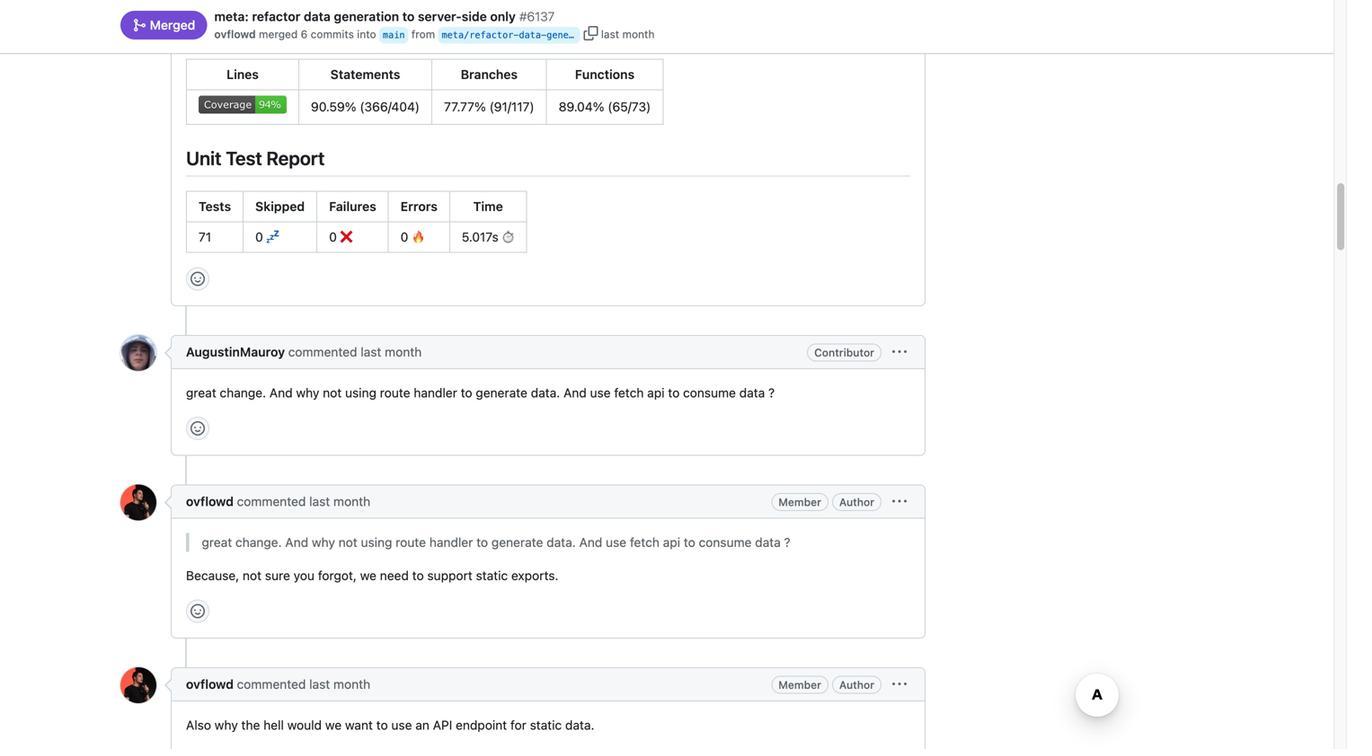 Task type: vqa. For each thing, say whether or not it's contained in the screenshot.
Report to the bottom
yes



Task type: locate. For each thing, give the bounding box(es) containing it.
0 left "❌"
[[329, 230, 337, 244]]

ovflowd link up because,
[[186, 494, 234, 509]]

use
[[590, 386, 611, 400], [606, 535, 627, 550], [391, 718, 412, 733]]

2 vertical spatial add or remove reactions image
[[191, 604, 205, 619]]

1 show options image from the top
[[893, 345, 907, 360]]

1 vertical spatial handler
[[429, 535, 473, 550]]

into
[[357, 28, 376, 40]]

3 add or remove reactions element from the top
[[186, 600, 209, 623]]

1 author from the top
[[839, 496, 875, 509]]

1 horizontal spatial generation
[[547, 30, 602, 40]]

0 vertical spatial fetch
[[614, 386, 644, 400]]

2 horizontal spatial 0
[[401, 230, 408, 244]]

1 vertical spatial last month link
[[309, 494, 370, 509]]

ovflowd for @ovflowd icon related to 4th the add or remove reactions element
[[186, 677, 234, 692]]

main
[[383, 30, 405, 40]]

generation
[[334, 9, 399, 24], [547, 30, 602, 40]]

@ovflowd image for 4th the add or remove reactions element
[[120, 668, 156, 704]]

unit
[[186, 5, 233, 35], [186, 147, 222, 169]]

0 vertical spatial add or remove reactions image
[[191, 272, 205, 286]]

0
[[255, 230, 263, 244], [329, 230, 337, 244], [401, 230, 408, 244]]

1 vertical spatial great
[[202, 535, 232, 550]]

0 💤
[[255, 230, 279, 244]]

failures
[[329, 199, 376, 214]]

1 @ovflowd image from the top
[[120, 485, 156, 521]]

ovflowd link
[[214, 26, 256, 42], [186, 494, 234, 509], [186, 677, 234, 692]]

to
[[402, 9, 415, 24], [461, 386, 472, 400], [668, 386, 680, 400], [476, 535, 488, 550], [684, 535, 695, 550], [412, 568, 424, 583], [376, 718, 388, 733]]

show options image
[[893, 495, 907, 509]]

1 horizontal spatial static
[[530, 718, 562, 733]]

unit up tests
[[186, 147, 222, 169]]

augustinmauroy commented last month
[[186, 345, 422, 360]]

author
[[839, 496, 875, 509], [839, 679, 875, 692]]

ovflowd up because,
[[186, 494, 234, 509]]

add or remove reactions image for augustinmauroy
[[191, 422, 205, 436]]

forgot,
[[318, 568, 357, 583]]

ovflowd commented last month up the hell
[[186, 677, 370, 692]]

commented up sure
[[237, 494, 306, 509]]

add or remove reactions image down because,
[[191, 604, 205, 619]]

change.
[[220, 386, 266, 400], [235, 535, 282, 550]]

2 show options image from the top
[[893, 678, 907, 692]]

hell
[[263, 718, 284, 733]]

we for would
[[325, 718, 342, 733]]

90.59% (366/404)
[[311, 100, 420, 114]]

4 add or remove reactions element from the top
[[186, 750, 209, 750]]

1 vertical spatial table
[[186, 191, 527, 253]]

?
[[769, 386, 775, 400], [784, 535, 791, 550]]

fetch
[[614, 386, 644, 400], [630, 535, 660, 550]]

0 vertical spatial why
[[296, 386, 319, 400]]

ovflowd commented last month for third the add or remove reactions element
[[186, 494, 370, 509]]

report
[[407, 5, 485, 35], [266, 147, 325, 169]]

#6137
[[519, 9, 555, 24]]

consume
[[683, 386, 736, 400], [699, 535, 752, 550]]

test
[[239, 5, 287, 35], [226, 147, 262, 169]]

0 vertical spatial unit
[[186, 5, 233, 35]]

why left the
[[215, 718, 238, 733]]

2 0 from the left
[[329, 230, 337, 244]]

show options image
[[893, 345, 907, 360], [893, 678, 907, 692]]

member for show options icon associated with also why the hell would we want to use an api endpoint for static data.
[[779, 679, 821, 692]]

test down coverage: 94% image
[[226, 147, 262, 169]]

static right for
[[530, 718, 562, 733]]

0 vertical spatial author
[[839, 496, 875, 509]]

0 vertical spatial we
[[360, 568, 377, 583]]

you
[[294, 568, 315, 583]]

ovflowd link for main link
[[214, 26, 256, 42]]

0 left the 💤
[[255, 230, 263, 244]]

0 vertical spatial generate
[[476, 386, 528, 400]]

1 vertical spatial author
[[839, 679, 875, 692]]

test for coverage
[[239, 5, 287, 35]]

ovflowd merged 6 commits into main from meta/refactor-data-generation
[[214, 28, 602, 40]]

coverage
[[292, 5, 402, 35]]

sure
[[265, 568, 290, 583]]

2 member from the top
[[779, 679, 821, 692]]

1 0 from the left
[[255, 230, 263, 244]]

1 add or remove reactions element from the top
[[186, 267, 209, 291]]

1 vertical spatial we
[[325, 718, 342, 733]]

1 vertical spatial static
[[530, 718, 562, 733]]

1 add or remove reactions image from the top
[[191, 272, 205, 286]]

not left sure
[[243, 568, 262, 583]]

1 horizontal spatial we
[[360, 568, 377, 583]]

meta/refactor-data-generation link
[[442, 27, 602, 43]]

1 horizontal spatial 0
[[329, 230, 337, 244]]

1 vertical spatial ovflowd
[[186, 494, 234, 509]]

1 vertical spatial add or remove reactions image
[[191, 422, 205, 436]]

api
[[433, 718, 452, 733]]

1 vertical spatial ovflowd link
[[186, 494, 234, 509]]

add or remove reactions image down augustinmauroy
[[191, 422, 205, 436]]

0 vertical spatial table
[[186, 59, 664, 125]]

why
[[296, 386, 319, 400], [312, 535, 335, 550], [215, 718, 238, 733]]

0 for 0 🔥
[[401, 230, 408, 244]]

ovflowd link up also
[[186, 677, 234, 692]]

2 @ovflowd image from the top
[[120, 668, 156, 704]]

using up the because, not sure you forgot, we need to support static exports.
[[361, 535, 392, 550]]

ovflowd up also
[[186, 677, 234, 692]]

augustinmauroy link
[[186, 345, 285, 360]]

main link
[[383, 27, 405, 43]]

1 vertical spatial commented
[[237, 494, 306, 509]]

1 vertical spatial ovflowd commented last month
[[186, 677, 370, 692]]

0 vertical spatial member
[[779, 496, 821, 509]]

generation up the into
[[334, 9, 399, 24]]

we
[[360, 568, 377, 583], [325, 718, 342, 733]]

why down augustinmauroy commented last month
[[296, 386, 319, 400]]

not up the forgot, at left
[[339, 535, 357, 550]]

0 vertical spatial show options image
[[893, 345, 907, 360]]

table
[[186, 59, 664, 125], [186, 191, 527, 253]]

ovflowd link down meta:
[[214, 26, 256, 42]]

table containing tests
[[186, 191, 527, 253]]

0 vertical spatial @ovflowd image
[[120, 485, 156, 521]]

1 table from the top
[[186, 59, 664, 125]]

2 vertical spatial not
[[243, 568, 262, 583]]

1 vertical spatial show options image
[[893, 678, 907, 692]]

great up because,
[[202, 535, 232, 550]]

ovflowd for @ovflowd icon associated with third the add or remove reactions element
[[186, 494, 234, 509]]

branches
[[461, 67, 518, 82]]

from
[[412, 28, 435, 40]]

(91/117)
[[489, 100, 534, 114]]

why up the forgot, at left
[[312, 535, 335, 550]]

@ovflowd image
[[120, 485, 156, 521], [120, 668, 156, 704]]

change. down augustinmauroy link
[[220, 386, 266, 400]]

0 vertical spatial consume
[[683, 386, 736, 400]]

2 vertical spatial ovflowd link
[[186, 677, 234, 692]]

generation down #6137
[[547, 30, 602, 40]]

last month link for want
[[309, 677, 370, 692]]

0 vertical spatial commented
[[288, 345, 357, 360]]

0 horizontal spatial we
[[325, 718, 342, 733]]

member
[[779, 496, 821, 509], [779, 679, 821, 692]]

2 vertical spatial commented
[[237, 677, 306, 692]]

2 unit from the top
[[186, 147, 222, 169]]

an
[[415, 718, 430, 733]]

77.77%
[[444, 100, 486, 114]]

month for route's last month link
[[385, 345, 422, 360]]

handler
[[414, 386, 457, 400], [429, 535, 473, 550]]

merged
[[259, 28, 298, 40]]

2 ovflowd commented last month from the top
[[186, 677, 370, 692]]

0 vertical spatial static
[[476, 568, 508, 583]]

not
[[323, 386, 342, 400], [339, 535, 357, 550], [243, 568, 262, 583]]

1 vertical spatial test
[[226, 147, 262, 169]]

0 vertical spatial ovflowd
[[214, 28, 256, 40]]

1 vertical spatial generation
[[547, 30, 602, 40]]

because,
[[186, 568, 239, 583]]

add or remove reactions element down 71
[[186, 267, 209, 291]]

we left want
[[325, 718, 342, 733]]

commented
[[288, 345, 357, 360], [237, 494, 306, 509], [237, 677, 306, 692]]

1 vertical spatial consume
[[699, 535, 752, 550]]

2 author from the top
[[839, 679, 875, 692]]

ovflowd commented last month up sure
[[186, 494, 370, 509]]

support
[[427, 568, 473, 583]]

meta: refactor data generation to server-side only #6137
[[214, 9, 555, 24]]

add or remove reactions image down 71
[[191, 272, 205, 286]]

0 vertical spatial not
[[323, 386, 342, 400]]

1 vertical spatial @ovflowd image
[[120, 668, 156, 704]]

1 unit from the top
[[186, 5, 233, 35]]

add or remove reactions image for ovflowd
[[191, 604, 205, 619]]

unit up lines
[[186, 5, 233, 35]]

using down augustinmauroy commented last month
[[345, 386, 377, 400]]

0 vertical spatial test
[[239, 5, 287, 35]]

test left 6
[[239, 5, 287, 35]]

71
[[199, 230, 211, 244]]

change. up sure
[[235, 535, 282, 550]]

route
[[380, 386, 410, 400], [396, 535, 426, 550]]

(65/73)
[[608, 100, 651, 114]]

last month link
[[361, 345, 422, 360], [309, 494, 370, 509], [309, 677, 370, 692]]

using
[[345, 386, 377, 400], [361, 535, 392, 550]]

for
[[510, 718, 527, 733]]

api
[[647, 386, 665, 400], [663, 535, 680, 550]]

0 vertical spatial last month link
[[361, 345, 422, 360]]

meta:
[[214, 9, 249, 24]]

(366/404)
[[360, 100, 420, 114]]

ovflowd down meta:
[[214, 28, 256, 40]]

commented for why
[[288, 345, 357, 360]]

we left need
[[360, 568, 377, 583]]

and
[[270, 386, 293, 400], [564, 386, 587, 400], [285, 535, 308, 550], [579, 535, 602, 550]]

0 horizontal spatial report
[[266, 147, 325, 169]]

0 ❌
[[329, 230, 353, 244]]

1 member from the top
[[779, 496, 821, 509]]

1 ovflowd commented last month from the top
[[186, 494, 370, 509]]

static
[[476, 568, 508, 583], [530, 718, 562, 733]]

1 vertical spatial unit
[[186, 147, 222, 169]]

functions
[[575, 67, 635, 82]]

0 vertical spatial ovflowd link
[[214, 26, 256, 42]]

1 horizontal spatial ?
[[784, 535, 791, 550]]

0 vertical spatial generation
[[334, 9, 399, 24]]

2 table from the top
[[186, 191, 527, 253]]

add or remove reactions element
[[186, 267, 209, 291], [186, 417, 209, 440], [186, 600, 209, 623], [186, 750, 209, 750]]

add or remove reactions element down augustinmauroy
[[186, 417, 209, 440]]

static right support
[[476, 568, 508, 583]]

table containing lines
[[186, 59, 664, 125]]

2 vertical spatial ovflowd
[[186, 677, 234, 692]]

0 vertical spatial use
[[590, 386, 611, 400]]

commented right augustinmauroy
[[288, 345, 357, 360]]

0 left the 🔥
[[401, 230, 408, 244]]

1 vertical spatial data
[[739, 386, 765, 400]]

side
[[462, 9, 487, 24]]

add or remove reactions element down also
[[186, 750, 209, 750]]

last for third the add or remove reactions element
[[309, 494, 330, 509]]

0 vertical spatial data.
[[531, 386, 560, 400]]

data.
[[531, 386, 560, 400], [547, 535, 576, 550], [565, 718, 595, 733]]

unit test report
[[186, 147, 325, 169]]

0 vertical spatial ?
[[769, 386, 775, 400]]

add or remove reactions image
[[191, 272, 205, 286], [191, 422, 205, 436], [191, 604, 205, 619]]

0 vertical spatial ovflowd commented last month
[[186, 494, 370, 509]]

refactor
[[252, 9, 301, 24]]

commented up the hell
[[237, 677, 306, 692]]

great down augustinmauroy
[[186, 386, 216, 400]]

month
[[622, 28, 655, 40], [385, 345, 422, 360], [333, 494, 370, 509], [333, 677, 370, 692]]

add or remove reactions element down because,
[[186, 600, 209, 623]]

1 vertical spatial data.
[[547, 535, 576, 550]]

2 vertical spatial last month link
[[309, 677, 370, 692]]

1 vertical spatial report
[[266, 147, 325, 169]]

copy image
[[584, 26, 598, 40]]

the
[[241, 718, 260, 733]]

3 add or remove reactions image from the top
[[191, 604, 205, 619]]

not down augustinmauroy commented last month
[[323, 386, 342, 400]]

2 vertical spatial data.
[[565, 718, 595, 733]]

5.017s
[[462, 230, 499, 244]]

also
[[186, 718, 211, 733]]

0 vertical spatial great change. and why not using route handler to generate data. and use fetch api to consume data ?
[[186, 386, 775, 400]]

ovflowd
[[214, 28, 256, 40], [186, 494, 234, 509], [186, 677, 234, 692]]

commented for hell
[[237, 677, 306, 692]]

generate
[[476, 386, 528, 400], [492, 535, 543, 550]]

great
[[186, 386, 216, 400], [202, 535, 232, 550]]

2 vertical spatial use
[[391, 718, 412, 733]]

ovflowd link for last month link corresponding to want
[[186, 677, 234, 692]]

0 vertical spatial report
[[407, 5, 485, 35]]

unit test coverage report
[[186, 5, 485, 35]]

2 add or remove reactions image from the top
[[191, 422, 205, 436]]

last
[[601, 28, 619, 40], [361, 345, 381, 360], [309, 494, 330, 509], [309, 677, 330, 692]]

3 0 from the left
[[401, 230, 408, 244]]

1 vertical spatial member
[[779, 679, 821, 692]]

0 horizontal spatial 0
[[255, 230, 263, 244]]

0 vertical spatial great
[[186, 386, 216, 400]]



Task type: describe. For each thing, give the bounding box(es) containing it.
time
[[473, 199, 503, 214]]

0 for 0 ❌
[[329, 230, 337, 244]]

1 vertical spatial great change. and why not using route handler to generate data. and use fetch api to consume data ?
[[202, 535, 791, 550]]

1 vertical spatial using
[[361, 535, 392, 550]]

0 vertical spatial data
[[304, 9, 331, 24]]

augustinmauroy
[[186, 345, 285, 360]]

statements
[[330, 67, 400, 82]]

1 vertical spatial api
[[663, 535, 680, 550]]

commits
[[311, 28, 354, 40]]

endpoint
[[456, 718, 507, 733]]

skipped
[[255, 199, 305, 214]]

because, not sure you forgot, we need to support static exports.
[[186, 568, 559, 583]]

89.04%
[[559, 100, 604, 114]]

1 vertical spatial route
[[396, 535, 426, 550]]

ovflowd link for last month link to the middle
[[186, 494, 234, 509]]

2 add or remove reactions element from the top
[[186, 417, 209, 440]]

0 vertical spatial route
[[380, 386, 410, 400]]

❌
[[340, 230, 353, 244]]

ovflowd commented last month for 4th the add or remove reactions element
[[186, 677, 370, 692]]

generation inside ovflowd merged 6 commits into main from meta/refactor-data-generation
[[547, 30, 602, 40]]

🔥
[[412, 230, 424, 244]]

test for report
[[226, 147, 262, 169]]

month for last month link corresponding to want
[[333, 677, 370, 692]]

we for forgot,
[[360, 568, 377, 583]]

89.04% (65/73)
[[559, 100, 651, 114]]

1 vertical spatial why
[[312, 535, 335, 550]]

2 vertical spatial why
[[215, 718, 238, 733]]

💤
[[267, 230, 279, 244]]

also why the hell would we want to use an api endpoint for static data.
[[186, 718, 595, 733]]

last month link for route
[[361, 345, 422, 360]]

0 vertical spatial api
[[647, 386, 665, 400]]

2 vertical spatial data
[[755, 535, 781, 550]]

merged
[[147, 18, 195, 33]]

90.59%
[[311, 100, 356, 114]]

1 vertical spatial use
[[606, 535, 627, 550]]

0 vertical spatial handler
[[414, 386, 457, 400]]

show options image for also why the hell would we want to use an api endpoint for static data.
[[893, 678, 907, 692]]

0 vertical spatial using
[[345, 386, 377, 400]]

data-
[[519, 30, 547, 40]]

errors
[[401, 199, 438, 214]]

1 vertical spatial not
[[339, 535, 357, 550]]

lines
[[227, 67, 259, 82]]

need
[[380, 568, 409, 583]]

@augustinmauroy image
[[120, 335, 156, 371]]

0 horizontal spatial generation
[[334, 9, 399, 24]]

contributor
[[814, 346, 875, 359]]

last for 4th the add or remove reactions element
[[309, 677, 330, 692]]

author for show options icon associated with also why the hell would we want to use an api endpoint for static data.
[[839, 679, 875, 692]]

1 vertical spatial fetch
[[630, 535, 660, 550]]

last month
[[601, 28, 655, 40]]

0 horizontal spatial ?
[[769, 386, 775, 400]]

author for show options image
[[839, 496, 875, 509]]

server-
[[418, 9, 462, 24]]

5.017s ⏱️
[[462, 230, 515, 244]]

want
[[345, 718, 373, 733]]

member for show options image
[[779, 496, 821, 509]]

meta: refactor data generation to server-side only link
[[214, 7, 516, 26]]

⏱️
[[502, 230, 515, 244]]

1 vertical spatial generate
[[492, 535, 543, 550]]

would
[[287, 718, 322, 733]]

0 vertical spatial change.
[[220, 386, 266, 400]]

tests
[[199, 199, 231, 214]]

unit for unit test report
[[186, 147, 222, 169]]

77.77% (91/117)
[[444, 100, 534, 114]]

show options image for great change. and why not using route handler to generate data. and use fetch api to consume data ?
[[893, 345, 907, 360]]

1 vertical spatial ?
[[784, 535, 791, 550]]

0 🔥
[[401, 230, 424, 244]]

1 vertical spatial change.
[[235, 535, 282, 550]]

meta/refactor-
[[442, 30, 519, 40]]

@ovflowd image for third the add or remove reactions element
[[120, 485, 156, 521]]

git merge image
[[132, 18, 147, 33]]

month for last month link to the middle
[[333, 494, 370, 509]]

last for second the add or remove reactions element from the top
[[361, 345, 381, 360]]

0 horizontal spatial static
[[476, 568, 508, 583]]

unit for unit test coverage report
[[186, 5, 233, 35]]

1 horizontal spatial report
[[407, 5, 485, 35]]

coverage: 94% image
[[199, 96, 287, 114]]

6
[[301, 28, 308, 40]]

exports.
[[511, 568, 559, 583]]

only
[[490, 9, 516, 24]]

0 for 0 💤
[[255, 230, 263, 244]]



